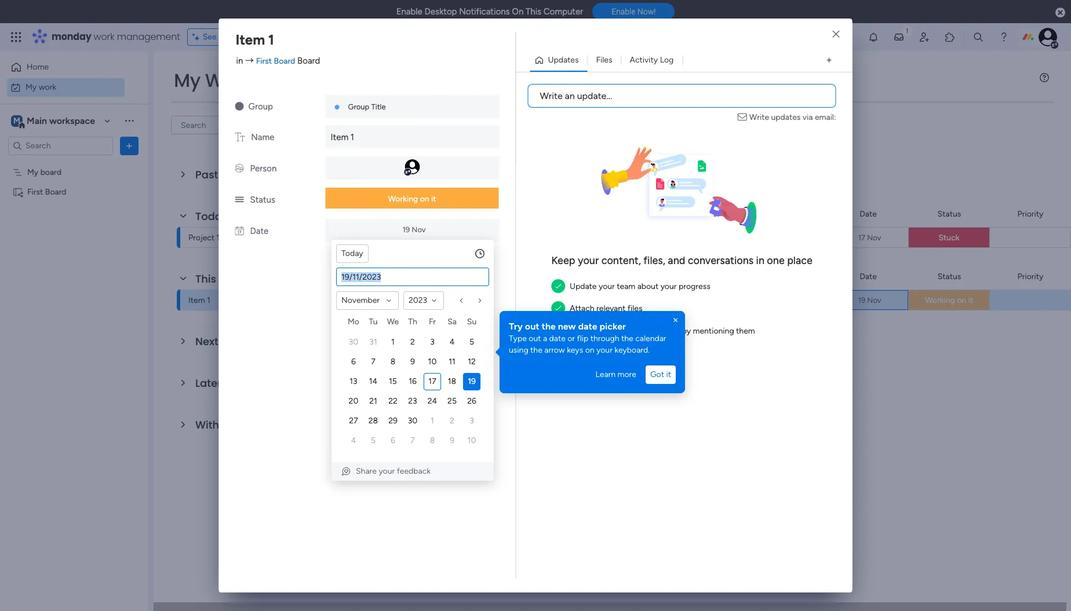 Task type: vqa. For each thing, say whether or not it's contained in the screenshot.


Task type: locate. For each thing, give the bounding box(es) containing it.
0 horizontal spatial 6
[[351, 357, 356, 367]]

your down the through
[[596, 345, 613, 355]]

6 up 13
[[351, 357, 356, 367]]

23
[[408, 396, 417, 406]]

1 horizontal spatial 10 button
[[463, 432, 480, 450]]

7 up feedback
[[410, 436, 415, 446]]

items inside past dates / 0 items
[[269, 171, 289, 181]]

out right type
[[529, 334, 541, 344]]

19 inside the item 1 "dialog"
[[402, 225, 410, 234]]

11
[[449, 357, 455, 367]]

main
[[27, 115, 47, 126]]

enable now!
[[612, 7, 656, 16]]

files
[[628, 304, 642, 314]]

0 vertical spatial it
[[431, 194, 436, 204]]

attach
[[570, 304, 594, 314]]

6 button
[[345, 354, 362, 371], [384, 432, 402, 450]]

group title down 'progress'
[[676, 297, 714, 305]]

1 vertical spatial 1 button
[[424, 413, 441, 430]]

team for about
[[617, 282, 635, 292]]

item down this week /
[[188, 296, 205, 305]]

today inside button
[[341, 249, 363, 258]]

2 vertical spatial it
[[666, 370, 671, 380]]

5 button down 28 button
[[365, 432, 382, 450]]

attach relevant files
[[570, 304, 642, 314]]

8
[[390, 357, 395, 367], [430, 436, 435, 446]]

group title up 'hide done items'
[[348, 103, 386, 111]]

add view image
[[827, 56, 831, 65]]

november
[[341, 296, 380, 305]]

item up "→"
[[236, 31, 265, 48]]

m
[[13, 116, 20, 125]]

close image
[[833, 30, 840, 39]]

the up keyboard.
[[621, 334, 633, 344]]

1 vertical spatial 7
[[410, 436, 415, 446]]

status down stuck
[[938, 272, 961, 281]]

on inside try out the new date picker type out a date or flip through the calendar using the arrow keys on your keyboard.
[[585, 345, 594, 355]]

13
[[350, 377, 357, 387]]

1 vertical spatial week
[[221, 334, 248, 349]]

0 horizontal spatial working on it
[[388, 194, 436, 204]]

0 horizontal spatial 2
[[410, 337, 415, 347]]

fr
[[429, 317, 436, 327]]

first right shareable board icon
[[27, 187, 43, 197]]

1 down 'hide done items'
[[351, 132, 354, 143]]

date
[[860, 209, 877, 219], [250, 226, 269, 236], [860, 272, 877, 281]]

25
[[447, 396, 457, 406]]

0 vertical spatial 5
[[469, 337, 474, 347]]

plans
[[219, 32, 238, 42]]

1 horizontal spatial 5 button
[[463, 334, 480, 351]]

write for write updates via email:
[[749, 112, 769, 122]]

desktop
[[425, 6, 457, 17]]

6 down 29 button
[[391, 436, 395, 446]]

in left "→"
[[236, 55, 243, 66]]

3 down friday element
[[430, 337, 435, 347]]

8 up 15
[[390, 357, 395, 367]]

0 horizontal spatial on
[[420, 194, 429, 204]]

item down 'hide done items'
[[331, 132, 348, 143]]

nov inside the item 1 "dialog"
[[412, 225, 426, 234]]

try
[[509, 321, 523, 332]]

1 vertical spatial first
[[27, 187, 43, 197]]

enable inside button
[[612, 7, 635, 16]]

sunday element
[[462, 315, 482, 333]]

29 button
[[384, 413, 402, 430]]

a right without
[[239, 418, 246, 432]]

0 horizontal spatial enable
[[396, 6, 422, 17]]

30 down 23 button
[[408, 416, 417, 426]]

3 button down '26' "button"
[[463, 413, 480, 430]]

5 down 28 button
[[371, 436, 376, 446]]

6 button up 13
[[345, 354, 362, 371]]

first left attach
[[541, 296, 557, 306]]

1 button down 24 button
[[424, 413, 441, 430]]

close image
[[671, 316, 680, 325]]

1 down wednesday element
[[391, 337, 395, 347]]

by
[[682, 326, 691, 336]]

group
[[248, 101, 273, 112], [348, 103, 369, 111], [694, 209, 717, 219], [676, 297, 698, 305]]

0 vertical spatial the
[[542, 321, 556, 332]]

on
[[420, 194, 429, 204], [957, 296, 966, 305], [585, 345, 594, 355]]

share your feedback link
[[341, 466, 485, 478]]

learn more button
[[591, 366, 641, 384]]

0 vertical spatial 19 nov
[[402, 225, 426, 234]]

enable left now!
[[612, 7, 635, 16]]

week for this
[[219, 272, 246, 286]]

in
[[236, 55, 243, 66], [756, 254, 764, 267]]

today for today / 1 item
[[195, 209, 228, 224]]

1 up the in → first board board
[[268, 31, 274, 48]]

week
[[219, 272, 246, 286], [221, 334, 248, 349]]

8 button up feedback
[[424, 432, 441, 450]]

team up keyboard.
[[625, 326, 644, 336]]

1 vertical spatial 6
[[391, 436, 395, 446]]

today button
[[336, 245, 368, 263]]

/
[[253, 167, 259, 182], [231, 209, 236, 224], [249, 272, 254, 286], [251, 334, 256, 349], [224, 376, 229, 391], [276, 418, 281, 432]]

group right 'v2 sun' image
[[248, 101, 273, 112]]

out right try
[[525, 321, 539, 332]]

enable left 'desktop'
[[396, 6, 422, 17]]

7 button up 14 at the bottom
[[365, 354, 382, 371]]

30 button down 23 button
[[404, 413, 421, 430]]

30 down monday element
[[349, 337, 358, 347]]

0 horizontal spatial 19 nov
[[402, 225, 426, 234]]

envelope o image
[[738, 111, 749, 123]]

7 down 31 button
[[371, 357, 375, 367]]

the
[[542, 321, 556, 332], [621, 334, 633, 344], [530, 345, 542, 355]]

notifications image
[[868, 31, 879, 43]]

1 button down wednesday element
[[384, 334, 402, 351]]

1 image
[[902, 24, 912, 37]]

5 down sunday element
[[469, 337, 474, 347]]

apps image
[[944, 31, 956, 43]]

1 horizontal spatial 6 button
[[384, 432, 402, 450]]

28
[[368, 416, 378, 426]]

8 button
[[384, 354, 402, 371], [424, 432, 441, 450]]

home
[[27, 62, 49, 72]]

2 priority from the top
[[1018, 272, 1043, 281]]

0 vertical spatial 2 button
[[404, 334, 421, 351]]

1 vertical spatial 17
[[429, 377, 436, 387]]

items right done
[[345, 120, 365, 130]]

10 button down '26' "button"
[[463, 432, 480, 450]]

add time image
[[474, 248, 486, 260]]

row group
[[344, 333, 482, 451]]

your inside try out the new date picker type out a date or flip through the calendar using the arrow keys on your keyboard.
[[596, 345, 613, 355]]

0 vertical spatial first board link
[[256, 56, 295, 66]]

2 down thursday element
[[410, 337, 415, 347]]

2 vertical spatial 19
[[468, 377, 476, 387]]

30 for the rightmost 30 button
[[408, 416, 417, 426]]

1 vertical spatial work
[[39, 82, 56, 92]]

2 horizontal spatial item 1
[[331, 132, 354, 143]]

group up conversations
[[694, 209, 717, 219]]

17 nov
[[858, 233, 881, 242]]

1 left item
[[239, 213, 242, 223]]

1 vertical spatial team
[[625, 326, 644, 336]]

monday
[[52, 30, 91, 43]]

2 vertical spatial date
[[249, 418, 273, 432]]

items right 0 on the top of page
[[269, 171, 289, 181]]

0 horizontal spatial write
[[540, 90, 563, 101]]

board
[[297, 55, 320, 66], [274, 56, 295, 66], [45, 187, 66, 197], [559, 296, 580, 306]]

0 vertical spatial 6
[[351, 357, 356, 367]]

4 down '27' button
[[351, 436, 356, 446]]

0 horizontal spatial this
[[195, 272, 216, 286]]

9 up 16
[[410, 357, 415, 367]]

su
[[467, 317, 477, 327]]

group down 'progress'
[[676, 297, 698, 305]]

1 vertical spatial date
[[549, 334, 566, 344]]

1 vertical spatial item
[[331, 132, 348, 143]]

4 for leftmost 4 button
[[351, 436, 356, 446]]

status up item
[[250, 195, 275, 205]]

17 for 17 nov
[[858, 233, 865, 242]]

1 horizontal spatial 2
[[450, 416, 454, 426]]

your for team
[[599, 282, 615, 292]]

place
[[787, 254, 812, 267]]

1 vertical spatial 6 button
[[384, 432, 402, 450]]

10 left '11'
[[428, 357, 437, 367]]

17 button
[[424, 373, 441, 391]]

date up 'flip'
[[578, 321, 597, 332]]

0 vertical spatial team
[[617, 282, 635, 292]]

your inside "link"
[[379, 467, 395, 476]]

dapulse text column image
[[235, 132, 245, 143]]

0 horizontal spatial 7 button
[[365, 354, 382, 371]]

8 for the bottom '8' button
[[430, 436, 435, 446]]

0 horizontal spatial 7
[[371, 357, 375, 367]]

5 button down sunday element
[[463, 334, 480, 351]]

0 horizontal spatial group title
[[348, 103, 386, 111]]

my inside list box
[[27, 167, 38, 177]]

0 vertical spatial 8
[[390, 357, 395, 367]]

1 horizontal spatial first
[[256, 56, 272, 66]]

this right on
[[526, 6, 541, 17]]

keyboard.
[[615, 345, 650, 355]]

sa
[[448, 317, 457, 327]]

first board
[[27, 187, 66, 197], [541, 296, 580, 306]]

9 down 25 button
[[450, 436, 454, 446]]

item
[[244, 213, 260, 223]]

17 for 17
[[429, 377, 436, 387]]

first board link inside the item 1 "dialog"
[[256, 56, 295, 66]]

date down 17 nov at the right of the page
[[860, 272, 877, 281]]

1 vertical spatial 3 button
[[463, 413, 480, 430]]

7 for the topmost 7 "button"
[[371, 357, 375, 367]]

my down home
[[26, 82, 37, 92]]

first board inside list box
[[27, 187, 66, 197]]

work down home
[[39, 82, 56, 92]]

0 horizontal spatial 3 button
[[424, 334, 441, 351]]

0 horizontal spatial first
[[27, 187, 43, 197]]

first board down my board
[[27, 187, 66, 197]]

it
[[431, 194, 436, 204], [968, 296, 973, 305], [666, 370, 671, 380]]

a up 'arrow'
[[543, 334, 547, 344]]

first right "→"
[[256, 56, 272, 66]]

19 nov inside the item 1 "dialog"
[[402, 225, 426, 234]]

team left the 'about'
[[617, 282, 635, 292]]

8 up feedback
[[430, 436, 435, 446]]

item 1 down this week /
[[188, 296, 210, 305]]

1 vertical spatial 8
[[430, 436, 435, 446]]

the left new
[[542, 321, 556, 332]]

write left updates
[[749, 112, 769, 122]]

title down 'progress'
[[700, 297, 714, 305]]

0 horizontal spatial 30
[[349, 337, 358, 347]]

week for next
[[221, 334, 248, 349]]

or
[[568, 334, 575, 344]]

21
[[369, 396, 377, 406]]

1 horizontal spatial 4
[[450, 337, 455, 347]]

week down dapulse date column image
[[219, 272, 246, 286]]

date right without
[[249, 418, 273, 432]]

first board up new
[[541, 296, 580, 306]]

2 down 25 button
[[450, 416, 454, 426]]

in left one
[[756, 254, 764, 267]]

1 vertical spatial 9 button
[[443, 432, 461, 450]]

0 horizontal spatial 5 button
[[365, 432, 382, 450]]

1 horizontal spatial 4 button
[[443, 334, 461, 351]]

1 vertical spatial 30
[[408, 416, 417, 426]]

an
[[565, 90, 575, 101]]

date up 'arrow'
[[549, 334, 566, 344]]

update...
[[577, 90, 612, 101]]

0 vertical spatial 9
[[410, 357, 415, 367]]

work inside button
[[39, 82, 56, 92]]

1 vertical spatial today
[[341, 249, 363, 258]]

work right monday
[[94, 30, 114, 43]]

this down the project 1
[[195, 272, 216, 286]]

work for my
[[39, 82, 56, 92]]

9 button down 25 button
[[443, 432, 461, 450]]

1 horizontal spatial 8
[[430, 436, 435, 446]]

my work
[[174, 67, 252, 93]]

option
[[0, 162, 148, 164]]

6 button down 29 button
[[384, 432, 402, 450]]

write inside 'button'
[[540, 90, 563, 101]]

date
[[578, 321, 597, 332], [549, 334, 566, 344], [249, 418, 273, 432]]

your for content,
[[578, 254, 599, 267]]

19 button
[[463, 373, 480, 391]]

2 horizontal spatial date
[[578, 321, 597, 332]]

computer
[[544, 6, 583, 17]]

date down item
[[250, 226, 269, 236]]

grid containing mo
[[344, 315, 482, 451]]

0 vertical spatial priority
[[1018, 209, 1043, 219]]

1
[[268, 31, 274, 48], [351, 132, 354, 143], [239, 213, 242, 223], [217, 233, 220, 243], [207, 296, 210, 305], [391, 337, 395, 347], [431, 416, 434, 426]]

1 horizontal spatial date
[[549, 334, 566, 344]]

0 vertical spatial 6 button
[[345, 354, 362, 371]]

1 horizontal spatial items
[[345, 120, 365, 130]]

first board link
[[256, 56, 295, 66], [539, 290, 646, 311]]

0 horizontal spatial 30 button
[[345, 334, 362, 351]]

priority
[[1018, 209, 1043, 219], [1018, 272, 1043, 281]]

1 horizontal spatial 6
[[391, 436, 395, 446]]

date inside the item 1 "dialog"
[[250, 226, 269, 236]]

notify specific team members by mentioning them
[[570, 326, 755, 336]]

my inside button
[[26, 82, 37, 92]]

1 vertical spatial 30 button
[[404, 413, 421, 430]]

v2 status image
[[235, 195, 244, 205]]

members
[[646, 326, 680, 336]]

0 vertical spatial 9 button
[[404, 354, 421, 371]]

2 button
[[404, 334, 421, 351], [443, 413, 461, 430]]

2 vertical spatial the
[[530, 345, 542, 355]]

files,
[[643, 254, 665, 267]]

grid
[[344, 315, 482, 451]]

0 vertical spatial work
[[94, 30, 114, 43]]

9
[[410, 357, 415, 367], [450, 436, 454, 446]]

5
[[469, 337, 474, 347], [371, 436, 376, 446]]

5 button
[[463, 334, 480, 351], [365, 432, 382, 450]]

your right keep
[[578, 254, 599, 267]]

today
[[195, 209, 228, 224], [341, 249, 363, 258]]

first inside the in → first board board
[[256, 56, 272, 66]]

8 button up 15
[[384, 354, 402, 371]]

my left work
[[174, 67, 200, 93]]

my for my board
[[27, 167, 38, 177]]

my work button
[[7, 78, 125, 96]]

16
[[409, 377, 417, 387]]

your right share
[[379, 467, 395, 476]]

10 button left '11'
[[424, 354, 441, 371]]

item 1 up "→"
[[236, 31, 274, 48]]

None search field
[[171, 116, 280, 134]]

1 horizontal spatial a
[[543, 334, 547, 344]]

0 horizontal spatial in
[[236, 55, 243, 66]]

first board link up try out the new date picker heading
[[539, 290, 646, 311]]

2 button down thursday element
[[404, 334, 421, 351]]

6
[[351, 357, 356, 367], [391, 436, 395, 446]]

workspace image
[[11, 114, 23, 127]]

first board link right "→"
[[256, 56, 295, 66]]

content,
[[601, 254, 641, 267]]

19 inside button
[[468, 377, 476, 387]]

and
[[668, 254, 685, 267]]

work for monday
[[94, 30, 114, 43]]

2 vertical spatial item
[[188, 296, 205, 305]]

more
[[618, 370, 636, 380]]

10 down '26' "button"
[[467, 436, 476, 446]]

Search in workspace field
[[24, 139, 97, 152]]

status up stuck
[[938, 209, 961, 219]]

dates
[[221, 167, 251, 182]]

the right using
[[530, 345, 542, 355]]

1 horizontal spatial first board
[[541, 296, 580, 306]]

1 horizontal spatial group title
[[676, 297, 714, 305]]

17 inside button
[[429, 377, 436, 387]]

0 horizontal spatial 10 button
[[424, 354, 441, 371]]

item 1 down 'hide done items'
[[331, 132, 354, 143]]

1 horizontal spatial working
[[925, 296, 955, 305]]

0 vertical spatial group title
[[348, 103, 386, 111]]

7 button up feedback
[[404, 432, 421, 450]]

2 vertical spatial item 1
[[188, 296, 210, 305]]

13 button
[[345, 373, 362, 391]]

1 button
[[384, 334, 402, 351], [424, 413, 441, 430]]

1 horizontal spatial write
[[749, 112, 769, 122]]

1 horizontal spatial 30 button
[[404, 413, 421, 430]]

wednesday element
[[383, 315, 403, 333]]

3 down '26' "button"
[[470, 416, 474, 426]]

my left the board
[[27, 167, 38, 177]]

invite members image
[[919, 31, 930, 43]]

9 button up 16
[[404, 354, 421, 371]]

27
[[349, 416, 358, 426]]

0 vertical spatial 19
[[402, 225, 410, 234]]

item
[[236, 31, 265, 48], [331, 132, 348, 143], [188, 296, 205, 305]]

1 horizontal spatial 3 button
[[463, 413, 480, 430]]

Date field
[[337, 268, 489, 286]]

group title
[[348, 103, 386, 111], [676, 297, 714, 305]]

0 horizontal spatial a
[[239, 418, 246, 432]]

dapulse close image
[[1055, 7, 1065, 19]]

7
[[371, 357, 375, 367], [410, 436, 415, 446]]

list box
[[0, 160, 148, 358]]

title up customize button on the top left of the page
[[371, 103, 386, 111]]

previous image
[[457, 296, 466, 305]]

2 button down 25 button
[[443, 413, 461, 430]]



Task type: describe. For each thing, give the bounding box(es) containing it.
1 vertical spatial it
[[968, 296, 973, 305]]

done
[[325, 120, 343, 130]]

1 horizontal spatial 10
[[467, 436, 476, 446]]

them
[[736, 326, 755, 336]]

27 button
[[345, 413, 362, 430]]

mo
[[348, 317, 359, 327]]

30 for the left 30 button
[[349, 337, 358, 347]]

later /
[[195, 376, 232, 391]]

1 vertical spatial out
[[529, 334, 541, 344]]

0 vertical spatial 7 button
[[365, 354, 382, 371]]

mentioning
[[693, 326, 734, 336]]

1 inside today / 1 item
[[239, 213, 242, 223]]

your for feedback
[[379, 467, 395, 476]]

0 horizontal spatial 9 button
[[404, 354, 421, 371]]

1 vertical spatial first board
[[541, 296, 580, 306]]

3 for the bottommost 3 button
[[470, 416, 474, 426]]

via
[[803, 112, 813, 122]]

→
[[245, 55, 254, 66]]

activity log
[[630, 55, 674, 65]]

today / 1 item
[[195, 209, 260, 224]]

a inside try out the new date picker type out a date or flip through the calendar using the arrow keys on your keyboard.
[[543, 334, 547, 344]]

search everything image
[[973, 31, 984, 43]]

working on it inside the item 1 "dialog"
[[388, 194, 436, 204]]

15 button
[[384, 373, 402, 391]]

item 1 dialog
[[0, 0, 1071, 611]]

write for write an update...
[[540, 90, 563, 101]]

0 vertical spatial item
[[236, 31, 265, 48]]

thursday element
[[403, 315, 423, 333]]

18 button
[[443, 373, 461, 391]]

your right the 'about'
[[661, 282, 677, 292]]

v2 sun image
[[235, 101, 244, 112]]

28 button
[[365, 413, 382, 430]]

0 horizontal spatial 1 button
[[384, 334, 402, 351]]

write updates via email:
[[749, 112, 836, 122]]

picker
[[600, 321, 626, 332]]

see plans button
[[187, 28, 243, 46]]

board
[[40, 167, 61, 177]]

1 vertical spatial status
[[938, 209, 961, 219]]

1 horizontal spatial first board link
[[539, 290, 646, 311]]

new
[[558, 321, 576, 332]]

home button
[[7, 58, 125, 77]]

v2 multiple person column image
[[235, 163, 244, 174]]

later
[[195, 376, 221, 391]]

without
[[195, 418, 236, 432]]

list box containing my board
[[0, 160, 148, 358]]

inbox image
[[893, 31, 905, 43]]

on
[[512, 6, 524, 17]]

0 horizontal spatial item
[[188, 296, 205, 305]]

try out the new date picker heading
[[509, 321, 676, 333]]

1 horizontal spatial 9
[[450, 436, 454, 446]]

Filter dashboard by text search field
[[171, 116, 280, 134]]

0
[[262, 171, 267, 181]]

1 vertical spatial working
[[925, 296, 955, 305]]

learn
[[596, 370, 616, 380]]

files
[[596, 55, 612, 65]]

15
[[389, 377, 397, 387]]

monday work management
[[52, 30, 180, 43]]

0 horizontal spatial 5
[[371, 436, 376, 446]]

select product image
[[10, 31, 22, 43]]

type
[[509, 334, 527, 344]]

see plans
[[203, 32, 238, 42]]

update
[[570, 282, 597, 292]]

3 for topmost 3 button
[[430, 337, 435, 347]]

14 button
[[365, 373, 382, 391]]

1 horizontal spatial 9 button
[[443, 432, 461, 450]]

about
[[637, 282, 659, 292]]

my work
[[26, 82, 56, 92]]

1 horizontal spatial 19 nov
[[858, 296, 881, 305]]

friday element
[[423, 315, 442, 333]]

enable for enable desktop notifications on this computer
[[396, 6, 422, 17]]

0 vertical spatial items
[[345, 120, 365, 130]]

2023
[[409, 296, 427, 305]]

0 vertical spatial date
[[860, 209, 877, 219]]

2 horizontal spatial 19
[[858, 296, 865, 305]]

2 vertical spatial first
[[541, 296, 557, 306]]

it inside button
[[666, 370, 671, 380]]

write an update... button
[[528, 84, 836, 108]]

1 horizontal spatial 1 button
[[424, 413, 441, 430]]

row group containing 30
[[344, 333, 482, 451]]

1 vertical spatial item 1
[[331, 132, 354, 143]]

group title inside the item 1 "dialog"
[[348, 103, 386, 111]]

8 for the left '8' button
[[390, 357, 395, 367]]

0 vertical spatial out
[[525, 321, 539, 332]]

20
[[349, 396, 358, 406]]

1 down this week /
[[207, 296, 210, 305]]

november button
[[336, 292, 399, 310]]

shareable board image
[[12, 186, 23, 197]]

2 vertical spatial date
[[860, 272, 877, 281]]

25 button
[[443, 393, 461, 410]]

see
[[203, 32, 217, 42]]

1 priority from the top
[[1018, 209, 1043, 219]]

18
[[448, 377, 456, 387]]

through
[[590, 334, 619, 344]]

1 down 24 button
[[431, 416, 434, 426]]

0 vertical spatial 10 button
[[424, 354, 441, 371]]

team for members
[[625, 326, 644, 336]]

1 vertical spatial 5 button
[[365, 432, 382, 450]]

calendar
[[635, 334, 666, 344]]

7 for the bottommost 7 "button"
[[410, 436, 415, 446]]

working inside the item 1 "dialog"
[[388, 194, 418, 204]]

tu
[[369, 317, 378, 327]]

using
[[509, 345, 528, 355]]

0 horizontal spatial date
[[249, 418, 273, 432]]

4 for topmost 4 button
[[450, 337, 455, 347]]

31 button
[[365, 334, 382, 351]]

activity log button
[[621, 51, 682, 70]]

today for today
[[341, 249, 363, 258]]

on inside the item 1 "dialog"
[[420, 194, 429, 204]]

1 vertical spatial 8 button
[[424, 432, 441, 450]]

feedback
[[397, 467, 431, 476]]

1 vertical spatial the
[[621, 334, 633, 344]]

1 vertical spatial 2 button
[[443, 413, 461, 430]]

11 button
[[443, 354, 461, 371]]

26
[[467, 396, 476, 406]]

got it
[[650, 370, 671, 380]]

help image
[[998, 31, 1010, 43]]

jacob simon image
[[1039, 28, 1057, 46]]

tuesday element
[[363, 315, 383, 333]]

1 horizontal spatial title
[[700, 297, 714, 305]]

0 horizontal spatial 8 button
[[384, 354, 402, 371]]

enable desktop notifications on this computer
[[396, 6, 583, 17]]

2 horizontal spatial item
[[331, 132, 348, 143]]

updates button
[[530, 51, 587, 70]]

activity
[[630, 55, 658, 65]]

1 vertical spatial 7 button
[[404, 432, 421, 450]]

0 horizontal spatial 10
[[428, 357, 437, 367]]

0 vertical spatial 4 button
[[443, 334, 461, 351]]

0 vertical spatial this
[[526, 6, 541, 17]]

2 horizontal spatial on
[[957, 296, 966, 305]]

group up 'hide done items'
[[348, 103, 369, 111]]

23 button
[[404, 393, 421, 410]]

first inside list box
[[27, 187, 43, 197]]

enable now! button
[[592, 3, 675, 20]]

status inside the item 1 "dialog"
[[250, 195, 275, 205]]

my board
[[27, 167, 61, 177]]

1 vertical spatial a
[[239, 418, 246, 432]]

1 vertical spatial in
[[756, 254, 764, 267]]

14
[[369, 377, 377, 387]]

past dates / 0 items
[[195, 167, 289, 182]]

0 vertical spatial in
[[236, 55, 243, 66]]

0 vertical spatial 5 button
[[463, 334, 480, 351]]

project
[[188, 233, 215, 243]]

it inside "dialog"
[[431, 194, 436, 204]]

22
[[388, 396, 397, 406]]

enable for enable now!
[[612, 7, 635, 16]]

board inside the in → first board board
[[274, 56, 295, 66]]

29
[[388, 416, 398, 426]]

monday element
[[344, 315, 363, 333]]

20 button
[[345, 393, 362, 410]]

workspace selection element
[[11, 114, 97, 129]]

dapulse date column image
[[235, 226, 244, 236]]

customize
[[388, 120, 427, 130]]

progress
[[679, 282, 710, 292]]

this week /
[[195, 272, 257, 286]]

2 vertical spatial status
[[938, 272, 961, 281]]

0 vertical spatial 3 button
[[424, 334, 441, 351]]

one
[[767, 254, 785, 267]]

customize button
[[370, 116, 432, 134]]

email:
[[815, 112, 836, 122]]

next week /
[[195, 334, 259, 349]]

0 horizontal spatial 9
[[410, 357, 415, 367]]

my for my work
[[26, 82, 37, 92]]

16 button
[[404, 373, 421, 391]]

workspace
[[49, 115, 95, 126]]

0 horizontal spatial 4 button
[[345, 432, 362, 450]]

notifications
[[459, 6, 510, 17]]

got
[[650, 370, 664, 380]]

flip
[[577, 334, 588, 344]]

title inside the item 1 "dialog"
[[371, 103, 386, 111]]

1 vertical spatial 10 button
[[463, 432, 480, 450]]

my for my work
[[174, 67, 200, 93]]

1 horizontal spatial item 1
[[236, 31, 274, 48]]

22 button
[[384, 393, 402, 410]]

try out the new date picker type out a date or flip through the calendar using the arrow keys on your keyboard.
[[509, 321, 668, 355]]

1 horizontal spatial working on it
[[925, 296, 973, 305]]

1 right project
[[217, 233, 220, 243]]

board inside list box
[[45, 187, 66, 197]]

without a date /
[[195, 418, 284, 432]]

0 horizontal spatial 6 button
[[345, 354, 362, 371]]

saturday element
[[442, 315, 462, 333]]

2023 button
[[403, 292, 444, 310]]

project 1
[[188, 233, 220, 243]]

0 horizontal spatial 2 button
[[404, 334, 421, 351]]

0 horizontal spatial item 1
[[188, 296, 210, 305]]

next image
[[475, 296, 485, 305]]

past
[[195, 167, 218, 182]]

now!
[[637, 7, 656, 16]]



